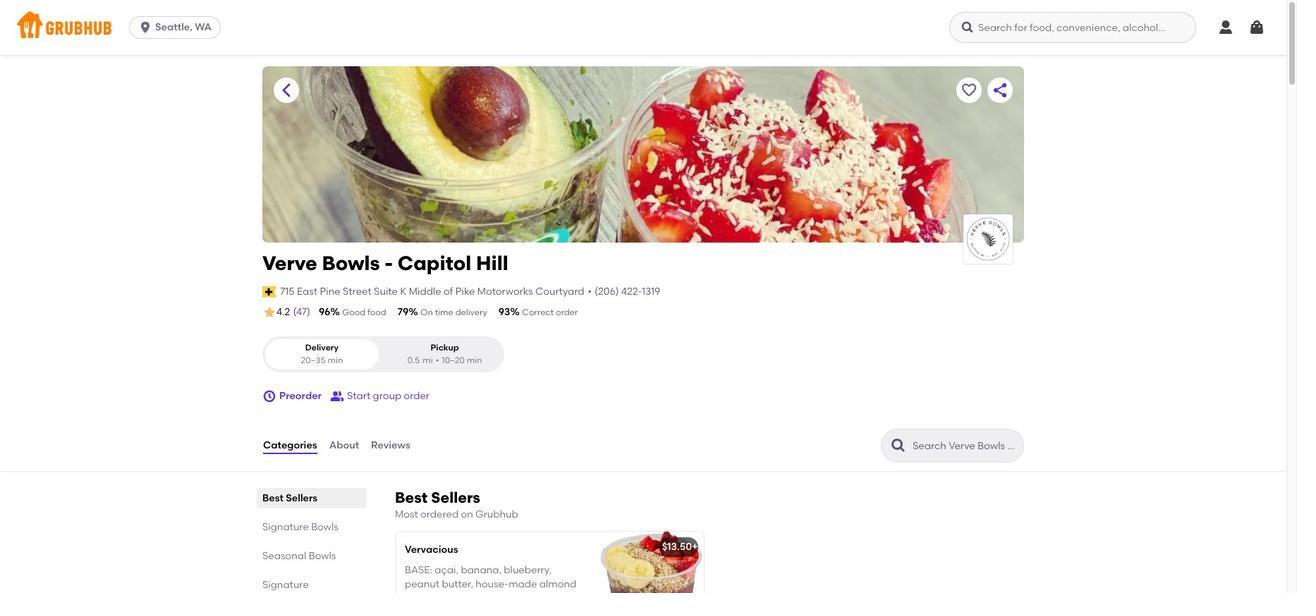 Task type: describe. For each thing, give the bounding box(es) containing it.
delivery
[[456, 308, 487, 318]]

pickup 0.5 mi • 10–20 min
[[408, 343, 482, 365]]

$13.50 +
[[663, 542, 698, 554]]

seattle, wa button
[[129, 16, 227, 39]]

base:
[[405, 564, 433, 576]]

-
[[385, 251, 393, 275]]

• inside pickup 0.5 mi • 10–20 min
[[436, 355, 439, 365]]

mi
[[423, 355, 433, 365]]

street
[[343, 286, 372, 298]]

svg image
[[961, 20, 975, 35]]

715
[[280, 286, 295, 298]]

toppings:
[[427, 593, 480, 594]]

about
[[329, 440, 359, 452]]

pickup
[[431, 343, 459, 353]]

good food
[[343, 308, 387, 318]]

verve bowls - capitol hill
[[263, 251, 509, 275]]

suite
[[374, 286, 398, 298]]

(206) 422-1319 button
[[595, 285, 661, 299]]

vervacious image
[[598, 532, 704, 594]]

seattle, wa
[[155, 21, 212, 33]]

1319
[[642, 286, 661, 298]]

96
[[319, 306, 331, 318]]

start group order
[[347, 390, 430, 402]]

caret left icon image
[[278, 82, 295, 99]]

1 horizontal spatial •
[[588, 286, 592, 298]]

verve
[[263, 251, 317, 275]]

min inside pickup 0.5 mi • 10–20 min
[[467, 355, 482, 365]]

bowls for seasonal
[[309, 551, 336, 563]]

sellers for best sellers most ordered on grubhub
[[431, 489, 481, 507]]

most
[[395, 509, 418, 521]]

+
[[692, 542, 698, 554]]

subscription pass image
[[263, 286, 277, 298]]

about button
[[329, 421, 360, 471]]

on
[[461, 509, 473, 521]]

422-
[[622, 286, 642, 298]]

butter,
[[442, 579, 474, 591]]

made
[[509, 579, 537, 591]]

reviews
[[371, 440, 411, 452]]

pine
[[320, 286, 341, 298]]

bowls for verve
[[322, 251, 380, 275]]

option group containing delivery 20–35 min
[[263, 337, 505, 373]]

grubhub
[[476, 509, 519, 521]]

svg image inside seattle, wa button
[[138, 20, 153, 35]]

base: açai, banana, blueberry, peanut butter, house-made almond milk  toppings: organic granol
[[405, 564, 577, 594]]

0.5
[[408, 355, 420, 365]]

of
[[444, 286, 453, 298]]

715 east pine street suite k middle of pike motorworks courtyard button
[[280, 284, 585, 300]]

best for best sellers
[[263, 493, 284, 505]]

svg image inside preorder button
[[263, 390, 277, 404]]

people icon image
[[330, 390, 344, 404]]

Search Verve Bowls - Capitol Hill search field
[[912, 440, 1020, 453]]

main navigation navigation
[[0, 0, 1287, 55]]

order inside button
[[404, 390, 430, 402]]

delivery
[[305, 343, 339, 353]]

house-
[[476, 579, 509, 591]]

east
[[297, 286, 318, 298]]

best for best sellers most ordered on grubhub
[[395, 489, 428, 507]]

hill
[[476, 251, 509, 275]]



Task type: vqa. For each thing, say whether or not it's contained in the screenshot.
Facebook link
no



Task type: locate. For each thing, give the bounding box(es) containing it.
good
[[343, 308, 366, 318]]

0 vertical spatial order
[[556, 308, 578, 318]]

bowls up street
[[322, 251, 380, 275]]

best up most
[[395, 489, 428, 507]]

0 horizontal spatial min
[[328, 355, 343, 365]]

min down delivery
[[328, 355, 343, 365]]

reviews button
[[371, 421, 411, 471]]

min
[[328, 355, 343, 365], [467, 355, 482, 365]]

1 vertical spatial signature
[[263, 579, 313, 594]]

0 vertical spatial signature
[[263, 522, 309, 534]]

seasonal bowls
[[263, 551, 336, 563]]

1 signature from the top
[[263, 522, 309, 534]]

best up signature bowls
[[263, 493, 284, 505]]

1 vertical spatial •
[[436, 355, 439, 365]]

1 vertical spatial order
[[404, 390, 430, 402]]

milk
[[405, 593, 425, 594]]

1 horizontal spatial best
[[395, 489, 428, 507]]

time
[[435, 308, 454, 318]]

signature
[[263, 522, 309, 534], [263, 579, 313, 594]]

signature bowls
[[263, 522, 339, 534]]

79
[[398, 306, 409, 318]]

courtyard
[[536, 286, 585, 298]]

• right mi
[[436, 355, 439, 365]]

4.2
[[277, 306, 290, 318]]

signature up seasonal
[[263, 522, 309, 534]]

preorder button
[[263, 384, 322, 409]]

seattle,
[[155, 21, 193, 33]]

on time delivery
[[421, 308, 487, 318]]

blueberry,
[[504, 564, 552, 576]]

save this restaurant image
[[961, 82, 978, 99]]

0 vertical spatial •
[[588, 286, 592, 298]]

almond
[[540, 579, 577, 591]]

0 horizontal spatial best
[[263, 493, 284, 505]]

seasonal
[[263, 551, 307, 563]]

save this restaurant button
[[957, 78, 982, 103]]

2 min from the left
[[467, 355, 482, 365]]

0 horizontal spatial order
[[404, 390, 430, 402]]

k
[[400, 286, 407, 298]]

banana,
[[461, 564, 502, 576]]

$13.50
[[663, 542, 692, 554]]

• (206) 422-1319
[[588, 286, 661, 298]]

715 east pine street suite k middle of pike motorworks courtyard
[[280, 286, 585, 298]]

2 signature from the top
[[263, 579, 313, 594]]

20–35
[[301, 355, 326, 365]]

best sellers most ordered on grubhub
[[395, 489, 519, 521]]

order
[[556, 308, 578, 318], [404, 390, 430, 402]]

sellers up 'on'
[[431, 489, 481, 507]]

1 horizontal spatial order
[[556, 308, 578, 318]]

• left (206)
[[588, 286, 592, 298]]

best
[[395, 489, 428, 507], [263, 493, 284, 505]]

capitol
[[398, 251, 472, 275]]

sellers inside best sellers most ordered on grubhub
[[431, 489, 481, 507]]

order down courtyard
[[556, 308, 578, 318]]

min right '10–20'
[[467, 355, 482, 365]]

signature for signature bowls
[[263, 522, 309, 534]]

sellers
[[431, 489, 481, 507], [286, 493, 318, 505]]

star icon image
[[263, 306, 277, 320]]

93
[[499, 306, 510, 318]]

sellers up signature bowls
[[286, 493, 318, 505]]

pike
[[456, 286, 475, 298]]

1 min from the left
[[328, 355, 343, 365]]

group
[[373, 390, 402, 402]]

svg image
[[1218, 19, 1235, 36], [1249, 19, 1266, 36], [138, 20, 153, 35], [263, 390, 277, 404]]

açai,
[[435, 564, 459, 576]]

2 vertical spatial bowls
[[309, 551, 336, 563]]

correct
[[522, 308, 554, 318]]

start group order button
[[330, 384, 430, 409]]

0 vertical spatial bowls
[[322, 251, 380, 275]]

categories button
[[263, 421, 318, 471]]

10–20
[[442, 355, 465, 365]]

peanut
[[405, 579, 440, 591]]

start
[[347, 390, 371, 402]]

min inside delivery 20–35 min
[[328, 355, 343, 365]]

best inside best sellers most ordered on grubhub
[[395, 489, 428, 507]]

1 vertical spatial bowls
[[311, 522, 339, 534]]

vervacious
[[405, 544, 458, 556]]

share icon image
[[992, 82, 1009, 99]]

on
[[421, 308, 433, 318]]

search icon image
[[891, 438, 908, 455]]

bowls for signature
[[311, 522, 339, 534]]

•
[[588, 286, 592, 298], [436, 355, 439, 365]]

motorworks
[[478, 286, 533, 298]]

order right 'group'
[[404, 390, 430, 402]]

1 horizontal spatial min
[[467, 355, 482, 365]]

(206)
[[595, 286, 619, 298]]

bowls up seasonal bowls
[[311, 522, 339, 534]]

ordered
[[421, 509, 459, 521]]

signature down seasonal
[[263, 579, 313, 594]]

signature for signature
[[263, 579, 313, 594]]

Search for food, convenience, alcohol... search field
[[950, 12, 1197, 43]]

option group
[[263, 337, 505, 373]]

food
[[368, 308, 387, 318]]

verve bowls - capitol hill logo image
[[964, 215, 1013, 264]]

0 horizontal spatial •
[[436, 355, 439, 365]]

sellers for best sellers
[[286, 493, 318, 505]]

correct order
[[522, 308, 578, 318]]

wa
[[195, 21, 212, 33]]

bowls down signature bowls
[[309, 551, 336, 563]]

0 horizontal spatial sellers
[[286, 493, 318, 505]]

best sellers
[[263, 493, 318, 505]]

categories
[[263, 440, 317, 452]]

delivery 20–35 min
[[301, 343, 343, 365]]

1 horizontal spatial sellers
[[431, 489, 481, 507]]

organic
[[482, 593, 519, 594]]

preorder
[[279, 390, 322, 402]]

(47)
[[293, 306, 311, 318]]

bowls
[[322, 251, 380, 275], [311, 522, 339, 534], [309, 551, 336, 563]]

middle
[[409, 286, 442, 298]]



